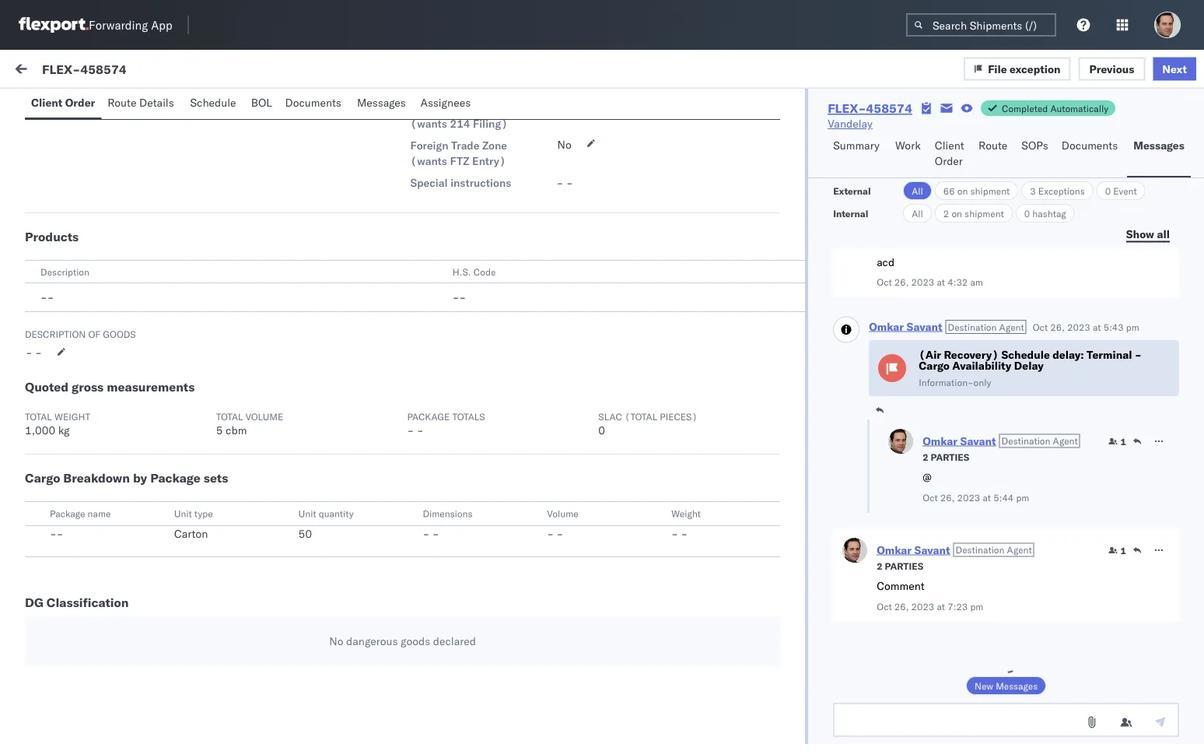 Task type: describe. For each thing, give the bounding box(es) containing it.
at for @
[[983, 491, 992, 503]]

2 horizontal spatial pm
[[1127, 321, 1140, 333]]

schedule inside button
[[190, 96, 236, 109]]

omkar up @
[[923, 434, 958, 448]]

status
[[89, 655, 120, 668]]

2271801
[[971, 399, 1019, 412]]

26, left 7:00
[[432, 251, 449, 265]]

work button
[[889, 132, 929, 177]]

with inside the we are notifying you delayed. this often occurs when unloading cargo takes longer than shipment's final update you with the status of your shipment as soon as possible.
[[47, 655, 68, 668]]

all
[[1158, 227, 1171, 240]]

-- for products
[[40, 290, 54, 304]]

all button for 2
[[904, 204, 932, 223]]

foreign for foreign trade zone (wants 214 filing)
[[411, 101, 449, 115]]

-- down the h.s.
[[453, 290, 466, 304]]

create
[[353, 522, 384, 536]]

work for related
[[974, 135, 995, 147]]

item/shipment
[[997, 135, 1061, 147]]

5:45
[[485, 492, 509, 506]]

7:00
[[485, 251, 509, 265]]

type
[[235, 405, 259, 419]]

this
[[188, 522, 206, 536]]

omkar down delayed.
[[75, 667, 108, 680]]

0 horizontal spatial messages button
[[351, 89, 414, 119]]

5:43
[[1104, 321, 1124, 333]]

notifying
[[83, 592, 127, 606]]

code
[[474, 266, 496, 277]]

pm for 7:00
[[512, 251, 528, 265]]

your inside the we are notifying you delayed. this often occurs when unloading cargo takes longer than shipment's final update you with the status of your shipment as soon as possible.
[[136, 655, 157, 668]]

omkar up 'comment'
[[877, 543, 912, 556]]

26, left totals
[[432, 399, 449, 412]]

0 horizontal spatial client
[[31, 96, 62, 109]]

0 horizontal spatial delay
[[204, 491, 233, 505]]

omkar up filing
[[75, 239, 108, 252]]

26, inside "@ oct 26, 2023 at 5:44 pm"
[[941, 491, 955, 503]]

4 flex- 458574 from the top
[[939, 695, 1012, 708]]

list
[[229, 99, 248, 112]]

route details button
[[101, 89, 184, 119]]

0 vertical spatial omkar savant button
[[869, 319, 943, 333]]

1 vertical spatial documents
[[1062, 139, 1119, 152]]

2 parties for comment
[[877, 560, 924, 572]]

savant up comment oct 26, 2023 at 7:23 pm
[[915, 543, 951, 556]]

on for 66
[[958, 185, 969, 197]]

0 horizontal spatial cargo
[[25, 470, 60, 486]]

messages inside 'button'
[[996, 680, 1038, 691]]

(wants for foreign trade zone (wants ftz entry)
[[411, 154, 447, 168]]

totals
[[453, 411, 485, 422]]

edt for oct 26, 2023, 7:22 pm edt
[[531, 181, 551, 195]]

26, inside acd oct 26, 2023 at 4:32 am
[[895, 276, 909, 288]]

quantity
[[319, 508, 354, 520]]

0 horizontal spatial work
[[151, 64, 177, 77]]

2023 up delay:
[[1068, 321, 1091, 333]]

1 button for comment
[[1109, 544, 1127, 556]]

omkar up description of goods
[[75, 309, 108, 322]]

description of goods
[[25, 328, 136, 340]]

at left the 5:43
[[1093, 321, 1102, 333]]

pm for 7:22
[[512, 181, 528, 195]]

0 vertical spatial flex-458574
[[42, 61, 127, 76]]

oct left totals
[[412, 399, 429, 412]]

exception: warehouse devan delay
[[49, 491, 233, 505]]

0 vertical spatial you
[[130, 592, 147, 606]]

measurements
[[107, 379, 195, 395]]

destination for comment
[[956, 544, 1005, 555]]

on for 2
[[952, 207, 963, 219]]

0 for 0 hashtag
[[1025, 207, 1031, 219]]

26, up delay:
[[1051, 321, 1065, 333]]

(wants for foreign trade zone (wants 214 filing)
[[411, 117, 447, 130]]

savant right the
[[111, 667, 145, 680]]

total volume
[[216, 411, 284, 422]]

whatever floats your
[[47, 335, 148, 349]]

automatically
[[1051, 102, 1109, 114]]

import work button
[[115, 64, 177, 77]]

2023 for comment
[[912, 600, 935, 612]]

quoted gross measurements
[[25, 379, 195, 395]]

route button
[[973, 132, 1016, 177]]

5 omkar savant from the top
[[75, 667, 145, 680]]

improve
[[229, 265, 268, 279]]

2 parties button for @
[[923, 449, 970, 463]]

0 vertical spatial client order button
[[25, 89, 101, 119]]

0 horizontal spatial am
[[53, 265, 68, 279]]

(air
[[919, 348, 942, 362]]

0 vertical spatial 2
[[944, 207, 950, 219]]

1 vertical spatial messages
[[1134, 139, 1185, 152]]

package for package name
[[50, 508, 85, 520]]

schedule inside (air recovery) schedule delay: terminal - cargo availability delay information-only
[[1002, 348, 1051, 362]]

kg
[[58, 423, 70, 437]]

quoted
[[25, 379, 69, 395]]

pm for @
[[1017, 491, 1030, 503]]

forwarding
[[89, 18, 148, 32]]

the
[[71, 655, 87, 668]]

products
[[25, 229, 79, 244]]

dg
[[25, 595, 44, 610]]

terminal
[[1087, 348, 1133, 362]]

route for route
[[979, 139, 1008, 152]]

1 horizontal spatial messages button
[[1128, 132, 1191, 177]]

show all
[[1127, 227, 1171, 240]]

unit for unit type
[[174, 508, 192, 520]]

0 vertical spatial of
[[88, 328, 101, 340]]

devan
[[168, 491, 201, 505]]

availability
[[953, 359, 1012, 372]]

3 flex- 458574 from the top
[[939, 593, 1012, 607]]

shipment for 2 on shipment
[[965, 207, 1005, 219]]

summary
[[834, 139, 880, 152]]

recovery)
[[944, 348, 999, 362]]

zone for foreign trade zone (wants 214 filing)
[[483, 101, 507, 115]]

we
[[316, 522, 330, 536]]

2 resize handle column header from the left
[[650, 130, 668, 744]]

h.s. code
[[453, 266, 496, 277]]

2023, for 5:45
[[452, 492, 482, 506]]

than
[[354, 608, 376, 621]]

comment oct 26, 2023 at 7:23 pm
[[877, 579, 984, 612]]

shipment's
[[286, 623, 340, 637]]

omkar savant for oct 26, 2023, 5:45 pm edt
[[75, 464, 145, 478]]

2 parties button for comment
[[877, 558, 924, 572]]

2023 for acd
[[912, 276, 935, 288]]

only
[[974, 376, 992, 388]]

show all button
[[1117, 223, 1180, 246]]

@ oct 26, 2023 at 5:44 pm
[[923, 470, 1030, 503]]

savant up commendation
[[111, 239, 145, 252]]

update
[[329, 639, 364, 653]]

1 horizontal spatial a
[[98, 265, 104, 279]]

special instructions
[[411, 176, 512, 190]]

i am filing a commendation report to improve your morale!
[[47, 265, 332, 279]]

3 exceptions
[[1031, 185, 1085, 197]]

- - down "weight"
[[672, 527, 688, 541]]

- inside (air recovery) schedule delay: terminal - cargo availability delay information-only
[[1135, 348, 1142, 362]]

related
[[940, 135, 972, 147]]

to
[[216, 265, 226, 279]]

omkar savant for oct 26, 2023, 5:46 pm edt
[[75, 379, 145, 392]]

filing
[[71, 265, 95, 279]]

shipment inside the we are notifying you delayed. this often occurs when unloading cargo takes longer than shipment's final update you with the status of your shipment as soon as possible.
[[160, 655, 206, 668]]

trade for ftz
[[451, 139, 480, 152]]

related work item/shipment
[[940, 135, 1061, 147]]

1 vertical spatial your
[[127, 335, 148, 349]]

new
[[975, 680, 994, 691]]

app
[[151, 18, 172, 32]]

exception
[[1010, 62, 1061, 75]]

internal (0) button
[[98, 92, 175, 122]]

unit type
[[174, 508, 213, 520]]

final
[[343, 623, 364, 637]]

cargo inside (air recovery) schedule delay: terminal - cargo availability delay information-only
[[919, 359, 950, 372]]

oct 26, 2023, 5:46 pm edt
[[412, 399, 551, 412]]

0 vertical spatial documents
[[285, 96, 342, 109]]

5:46
[[485, 399, 509, 412]]

omkar up weight
[[75, 379, 108, 392]]

0 horizontal spatial messages
[[357, 96, 406, 109]]

0 vertical spatial destination
[[948, 321, 997, 333]]

longer
[[320, 608, 351, 621]]

oct 26, 2023, 7:22 pm edt
[[412, 181, 551, 195]]

details
[[139, 96, 174, 109]]

1854269
[[971, 251, 1019, 265]]

trade for 214
[[451, 101, 480, 115]]

file exception
[[989, 62, 1061, 75]]

this is a great deal and with this contract established, we will create
[[47, 522, 384, 536]]

1 vertical spatial client order button
[[929, 132, 973, 177]]

1 horizontal spatial order
[[935, 154, 963, 168]]

special
[[411, 176, 448, 190]]

1 horizontal spatial documents button
[[1056, 132, 1128, 177]]

@
[[923, 470, 932, 484]]

edt for oct 26, 2023, 7:00 pm edt
[[531, 251, 551, 265]]

26, up dimensions
[[432, 492, 449, 506]]

my
[[16, 60, 40, 81]]

slac (total pieces) 0
[[599, 411, 698, 437]]

omkar savant for oct 26, 2023, 7:00 pm edt
[[75, 239, 145, 252]]

we
[[47, 592, 62, 606]]

exceptions
[[1039, 185, 1085, 197]]

0 horizontal spatial order
[[65, 96, 95, 109]]

26, down foreign trade zone (wants ftz entry)
[[432, 181, 449, 195]]

weight
[[672, 508, 701, 520]]

0 vertical spatial omkar savant destination agent
[[869, 319, 1025, 333]]

0 vertical spatial agent
[[1000, 321, 1025, 333]]

1 for @
[[1121, 435, 1127, 447]]

- - right 7:22
[[557, 176, 573, 190]]

- - down volume
[[547, 527, 564, 541]]

- - up quoted
[[26, 346, 42, 359]]

vandelay link
[[828, 116, 873, 132]]

new messages
[[975, 680, 1038, 691]]

unit for unit quantity
[[299, 508, 316, 520]]

0 hashtag
[[1025, 207, 1067, 219]]

omkar up name
[[75, 464, 108, 478]]

all for 66
[[912, 185, 924, 197]]

sops
[[1022, 139, 1049, 152]]

destination for @
[[1002, 435, 1051, 447]]



Task type: vqa. For each thing, say whether or not it's contained in the screenshot.
Vandelay link
yes



Task type: locate. For each thing, give the bounding box(es) containing it.
1 flex- 458574 from the top
[[939, 181, 1012, 195]]

oct down special
[[412, 251, 429, 265]]

1 vertical spatial with
[[47, 655, 68, 668]]

savant down flex- 2271801
[[961, 434, 997, 448]]

all left 2 on shipment
[[912, 207, 924, 219]]

3 pm from the top
[[512, 399, 528, 412]]

documents right the bol button at the top of the page
[[285, 96, 342, 109]]

3 omkar savant from the top
[[75, 379, 145, 392]]

1 vertical spatial a
[[82, 522, 88, 536]]

oct inside "@ oct 26, 2023 at 5:44 pm"
[[923, 491, 938, 503]]

2 total from the left
[[216, 411, 243, 422]]

gross
[[72, 379, 104, 395]]

trade inside foreign trade zone (wants 214 filing)
[[451, 101, 480, 115]]

great
[[90, 522, 116, 536]]

flexport. image
[[19, 17, 89, 33]]

2023 inside "@ oct 26, 2023 at 5:44 pm"
[[958, 491, 981, 503]]

internal inside internal (0) button
[[104, 99, 142, 112]]

package name
[[50, 508, 111, 520]]

goods right whatever
[[103, 328, 136, 340]]

2 pm from the top
[[512, 251, 528, 265]]

trade inside foreign trade zone (wants ftz entry)
[[451, 139, 480, 152]]

2 1 button from the top
[[1109, 544, 1127, 556]]

at inside acd oct 26, 2023 at 4:32 am
[[937, 276, 946, 288]]

omkar savant down often
[[75, 667, 145, 680]]

2 2023, from the top
[[452, 251, 482, 265]]

2 parties up @
[[923, 451, 970, 463]]

2 omkar savant from the top
[[75, 309, 145, 322]]

internal for internal
[[834, 207, 869, 219]]

1 vertical spatial trade
[[451, 139, 480, 152]]

1 vertical spatial parties
[[885, 560, 924, 572]]

message left list
[[181, 99, 226, 112]]

0 vertical spatial schedule
[[190, 96, 236, 109]]

parties for comment
[[885, 560, 924, 572]]

will
[[333, 522, 350, 536]]

1 vertical spatial order
[[935, 154, 963, 168]]

2 exception: from the top
[[49, 491, 105, 505]]

2023 inside acd oct 26, 2023 at 4:32 am
[[912, 276, 935, 288]]

work inside button
[[896, 139, 921, 152]]

1 vertical spatial client
[[935, 139, 965, 152]]

report
[[183, 265, 213, 279]]

of inside the we are notifying you delayed. this often occurs when unloading cargo takes longer than shipment's final update you with the status of your shipment as soon as possible.
[[123, 655, 133, 668]]

1 vertical spatial 0
[[1025, 207, 1031, 219]]

goods
[[103, 328, 136, 340], [401, 634, 431, 648]]

1 (0) from the left
[[69, 99, 89, 112]]

1 1 from the top
[[1121, 435, 1127, 447]]

2 horizontal spatial messages
[[1134, 139, 1185, 152]]

omkar savant button for comment
[[877, 543, 951, 556]]

2 for comment
[[877, 560, 883, 572]]

pm right 7:23
[[971, 600, 984, 612]]

oct up (air recovery) schedule delay: terminal - cargo availability delay information-only
[[1033, 321, 1048, 333]]

1 horizontal spatial delay
[[1015, 359, 1044, 372]]

2 1 from the top
[[1121, 544, 1127, 556]]

external
[[25, 99, 66, 112], [834, 185, 871, 197]]

1 horizontal spatial route
[[979, 139, 1008, 152]]

zone inside foreign trade zone (wants 214 filing)
[[483, 101, 507, 115]]

0 vertical spatial zone
[[483, 101, 507, 115]]

unit up 50
[[299, 508, 316, 520]]

commendation
[[107, 265, 180, 279]]

at for acd
[[937, 276, 946, 288]]

dangerous
[[346, 634, 398, 648]]

exception: for exception:
[[49, 405, 105, 419]]

pm for 5:46
[[512, 399, 528, 412]]

description for description of goods
[[25, 328, 86, 340]]

omkar savant destination agent for comment
[[877, 543, 1032, 556]]

2 vertical spatial package
[[50, 508, 85, 520]]

messages button up 'time'
[[351, 89, 414, 119]]

next
[[1163, 62, 1188, 75]]

omkar savant up warehouse
[[75, 464, 145, 478]]

route for route details
[[108, 96, 137, 109]]

parties for @
[[931, 451, 970, 463]]

2 parties
[[923, 451, 970, 463], [877, 560, 924, 572]]

pm
[[512, 181, 528, 195], [512, 251, 528, 265], [512, 399, 528, 412], [512, 492, 528, 506]]

2 vertical spatial messages
[[996, 680, 1038, 691]]

1 vertical spatial work
[[974, 135, 995, 147]]

zone for foreign trade zone (wants ftz entry)
[[483, 139, 507, 152]]

external for external
[[834, 185, 871, 197]]

1 vertical spatial destination
[[1002, 435, 1051, 447]]

1 vertical spatial work
[[896, 139, 921, 152]]

delay down sets
[[204, 491, 233, 505]]

0 vertical spatial all button
[[904, 181, 932, 200]]

1 horizontal spatial of
[[123, 655, 133, 668]]

shipment down when
[[160, 655, 206, 668]]

2 as from the left
[[250, 655, 261, 668]]

(0) for internal (0)
[[145, 99, 166, 112]]

often
[[115, 608, 141, 621]]

all button left 66
[[904, 181, 932, 200]]

0 vertical spatial messages button
[[351, 89, 414, 119]]

66 on shipment
[[944, 185, 1010, 197]]

1 trade from the top
[[451, 101, 480, 115]]

(0) for external (0)
[[69, 99, 89, 112]]

cbm
[[226, 423, 247, 437]]

7:23
[[948, 600, 968, 612]]

pm right 5:46
[[512, 399, 528, 412]]

all button for 66
[[904, 181, 932, 200]]

1 foreign from the top
[[411, 101, 449, 115]]

new messages button
[[967, 676, 1047, 695]]

2 vertical spatial 2
[[877, 560, 883, 572]]

package up devan
[[150, 470, 201, 486]]

with
[[164, 522, 185, 536], [47, 655, 68, 668]]

on down 66
[[952, 207, 963, 219]]

schedule
[[190, 96, 236, 109], [1002, 348, 1051, 362]]

1 horizontal spatial pm
[[1017, 491, 1030, 503]]

3 edt from the top
[[531, 399, 551, 412]]

oct down @
[[923, 491, 938, 503]]

soon
[[223, 655, 247, 668]]

cargo down "1,000"
[[25, 470, 60, 486]]

declared
[[433, 634, 476, 648]]

1 all button from the top
[[904, 181, 932, 200]]

2 (0) from the left
[[145, 99, 166, 112]]

acd
[[877, 255, 895, 269]]

26, inside comment oct 26, 2023 at 7:23 pm
[[895, 600, 909, 612]]

1 horizontal spatial no
[[558, 138, 572, 151]]

0 inside slac (total pieces) 0
[[599, 423, 606, 437]]

1 (wants from the top
[[411, 117, 447, 130]]

2 foreign from the top
[[411, 139, 449, 152]]

pm for 5:45
[[512, 492, 528, 506]]

savant up floats
[[111, 309, 145, 322]]

2023 for @
[[958, 491, 981, 503]]

external (0) button
[[19, 92, 98, 122]]

2 up @
[[923, 451, 929, 463]]

parties up @
[[931, 451, 970, 463]]

1 vertical spatial message
[[181, 99, 226, 112]]

2 down 66
[[944, 207, 950, 219]]

2 vertical spatial your
[[136, 655, 157, 668]]

message for message list
[[181, 99, 226, 112]]

1 pm from the top
[[512, 181, 528, 195]]

0 vertical spatial your
[[271, 265, 292, 279]]

2 vertical spatial omkar savant destination agent
[[877, 543, 1032, 556]]

1 horizontal spatial messages
[[996, 680, 1038, 691]]

oct down 'time'
[[412, 181, 429, 195]]

client order button down my work
[[25, 89, 101, 119]]

7:22
[[485, 181, 509, 195]]

1 vertical spatial schedule
[[1002, 348, 1051, 362]]

savant up warehouse
[[111, 464, 145, 478]]

total up "1,000"
[[25, 411, 52, 422]]

0 horizontal spatial as
[[209, 655, 220, 668]]

1 horizontal spatial client
[[935, 139, 965, 152]]

2023
[[912, 276, 935, 288], [1068, 321, 1091, 333], [958, 491, 981, 503], [912, 600, 935, 612]]

classification
[[47, 595, 129, 610]]

zone inside foreign trade zone (wants ftz entry)
[[483, 139, 507, 152]]

5
[[216, 423, 223, 437]]

route down import
[[108, 96, 137, 109]]

0 horizontal spatial of
[[88, 328, 101, 340]]

-- down i
[[40, 290, 54, 304]]

0 vertical spatial internal
[[104, 99, 142, 112]]

no for no dangerous goods declared
[[329, 634, 344, 648]]

1 for comment
[[1121, 544, 1127, 556]]

2023,
[[452, 181, 482, 195], [452, 251, 482, 265], [452, 399, 482, 412], [452, 492, 482, 506]]

1 vertical spatial 2
[[923, 451, 929, 463]]

0 vertical spatial 0
[[1106, 185, 1111, 197]]

0 horizontal spatial documents button
[[279, 89, 351, 119]]

2 parties button up 'comment'
[[877, 558, 924, 572]]

package inside "package totals - -"
[[407, 411, 450, 422]]

foreign for foreign trade zone (wants ftz entry)
[[411, 139, 449, 152]]

0 left hashtag
[[1025, 207, 1031, 219]]

work right the related
[[974, 135, 995, 147]]

0 vertical spatial documents button
[[279, 89, 351, 119]]

my work
[[16, 60, 85, 81]]

1 vertical spatial 1
[[1121, 544, 1127, 556]]

0 down slac
[[599, 423, 606, 437]]

2 (wants from the top
[[411, 154, 447, 168]]

savant up (air
[[907, 319, 943, 333]]

no for no
[[558, 138, 572, 151]]

1 vertical spatial agent
[[1053, 435, 1078, 447]]

4 resize handle column header from the left
[[1177, 130, 1195, 744]]

description for description
[[40, 266, 89, 277]]

am inside acd oct 26, 2023 at 4:32 am
[[971, 276, 984, 288]]

sops button
[[1016, 132, 1056, 177]]

2 horizontal spatial package
[[407, 411, 450, 422]]

1 vertical spatial shipment
[[965, 207, 1005, 219]]

oct down 'comment'
[[877, 600, 892, 612]]

0 vertical spatial pm
[[1127, 321, 1140, 333]]

1 2023, from the top
[[452, 181, 482, 195]]

1 horizontal spatial parties
[[931, 451, 970, 463]]

2023, down ftz
[[452, 181, 482, 195]]

2 trade from the top
[[451, 139, 480, 152]]

delay inside (air recovery) schedule delay: terminal - cargo availability delay information-only
[[1015, 359, 1044, 372]]

assignees
[[421, 96, 471, 109]]

0 horizontal spatial parties
[[885, 560, 924, 572]]

1 button for @
[[1109, 435, 1127, 448]]

oct up dimensions
[[412, 492, 429, 506]]

shipment for 66 on shipment
[[971, 185, 1010, 197]]

4 edt from the top
[[531, 492, 551, 506]]

omkar savant down floats
[[75, 379, 145, 392]]

0 vertical spatial order
[[65, 96, 95, 109]]

total for total weight 1,000 kg
[[25, 411, 52, 422]]

parties up 'comment'
[[885, 560, 924, 572]]

1 horizontal spatial external
[[834, 185, 871, 197]]

at for comment
[[937, 600, 946, 612]]

sets
[[204, 470, 228, 486]]

2 all from the top
[[912, 207, 924, 219]]

1 edt from the top
[[531, 181, 551, 195]]

savant
[[111, 239, 145, 252], [111, 309, 145, 322], [907, 319, 943, 333], [111, 379, 145, 392], [961, 434, 997, 448], [111, 464, 145, 478], [915, 543, 951, 556], [111, 667, 145, 680]]

1
[[1121, 435, 1127, 447], [1121, 544, 1127, 556]]

7.35
[[557, 79, 581, 93]]

shipment
[[971, 185, 1010, 197], [965, 207, 1005, 219], [160, 655, 206, 668]]

-- for cargo breakdown by package sets
[[50, 527, 63, 541]]

client order for bottom client order button
[[935, 139, 965, 168]]

your right floats
[[127, 335, 148, 349]]

1 vertical spatial exception:
[[49, 491, 105, 505]]

file
[[989, 62, 1008, 75]]

1 exception: from the top
[[49, 405, 105, 419]]

0 vertical spatial a
[[98, 265, 104, 279]]

0 horizontal spatial route
[[108, 96, 137, 109]]

established,
[[253, 522, 314, 536]]

None text field
[[834, 703, 1180, 737]]

edt right 5:46
[[531, 399, 551, 412]]

message for message
[[206, 64, 252, 77]]

1 vertical spatial 2 parties button
[[877, 558, 924, 572]]

of
[[88, 328, 101, 340], [123, 655, 133, 668]]

1 all from the top
[[912, 185, 924, 197]]

this inside the we are notifying you delayed. this often occurs when unloading cargo takes longer than shipment's final update you with the status of your shipment as soon as possible.
[[91, 608, 112, 621]]

agent
[[1000, 321, 1025, 333], [1053, 435, 1078, 447], [1008, 544, 1032, 555]]

edt right 7:22
[[531, 181, 551, 195]]

am right 4:32
[[971, 276, 984, 288]]

no dangerous goods declared
[[329, 634, 476, 648]]

1 unit from the left
[[174, 508, 192, 520]]

2 for @
[[923, 451, 929, 463]]

2023 inside comment oct 26, 2023 at 7:23 pm
[[912, 600, 935, 612]]

4 omkar savant from the top
[[75, 464, 145, 478]]

4 pm from the top
[[512, 492, 528, 506]]

2023, for 7:22
[[452, 181, 482, 195]]

2023, for 7:00
[[452, 251, 482, 265]]

omkar savant destination agent up comment oct 26, 2023 at 7:23 pm
[[877, 543, 1032, 556]]

1 vertical spatial cargo
[[25, 470, 60, 486]]

0 vertical spatial work
[[45, 60, 85, 81]]

1 1 button from the top
[[1109, 435, 1127, 448]]

0 left event
[[1106, 185, 1111, 197]]

(wants inside foreign trade zone (wants 214 filing)
[[411, 117, 447, 130]]

agent for @
[[1053, 435, 1078, 447]]

zone up filing) on the left top of page
[[483, 101, 507, 115]]

volume
[[246, 411, 284, 422]]

1 vertical spatial delay
[[204, 491, 233, 505]]

cargo breakdown by package sets
[[25, 470, 228, 486]]

1 horizontal spatial flex-458574
[[828, 100, 913, 116]]

show
[[1127, 227, 1155, 240]]

next button
[[1154, 57, 1197, 80]]

edt for oct 26, 2023, 5:46 pm edt
[[531, 399, 551, 412]]

exception: up kg
[[49, 405, 105, 419]]

4:32
[[948, 276, 968, 288]]

0 horizontal spatial flex-458574
[[42, 61, 127, 76]]

2 all button from the top
[[904, 204, 932, 223]]

name
[[88, 508, 111, 520]]

0 horizontal spatial internal
[[104, 99, 142, 112]]

foreign up special
[[411, 139, 449, 152]]

with left the
[[47, 655, 68, 668]]

4 2023, from the top
[[452, 492, 482, 506]]

2023, for 5:46
[[452, 399, 482, 412]]

when
[[180, 608, 206, 621]]

est.
[[411, 79, 430, 93]]

0 vertical spatial 1 button
[[1109, 435, 1127, 448]]

omkar down acd
[[869, 319, 904, 333]]

omkar savant
[[75, 239, 145, 252], [75, 309, 145, 322], [75, 379, 145, 392], [75, 464, 145, 478], [75, 667, 145, 680]]

message
[[206, 64, 252, 77], [181, 99, 226, 112]]

1 zone from the top
[[483, 101, 507, 115]]

1 vertical spatial no
[[329, 634, 344, 648]]

exception: for exception: warehouse devan delay
[[49, 491, 105, 505]]

internal for internal (0)
[[104, 99, 142, 112]]

agent for comment
[[1008, 544, 1032, 555]]

oct inside acd oct 26, 2023 at 4:32 am
[[877, 276, 892, 288]]

oct down acd
[[877, 276, 892, 288]]

exception: up package name
[[49, 491, 105, 505]]

0 horizontal spatial package
[[50, 508, 85, 520]]

instructions
[[451, 176, 512, 190]]

pm inside "@ oct 26, 2023 at 5:44 pm"
[[1017, 491, 1030, 503]]

delay left delay:
[[1015, 359, 1044, 372]]

messages left assignees
[[357, 96, 406, 109]]

0 horizontal spatial this
[[47, 522, 68, 536]]

are
[[65, 592, 81, 606]]

client right work button
[[935, 139, 965, 152]]

0 vertical spatial goods
[[103, 328, 136, 340]]

0 vertical spatial external
[[25, 99, 66, 112]]

3 2023, from the top
[[452, 399, 482, 412]]

1 vertical spatial package
[[150, 470, 201, 486]]

0 vertical spatial exception:
[[49, 405, 105, 419]]

0
[[1106, 185, 1111, 197], [1025, 207, 1031, 219], [599, 423, 606, 437]]

1 vertical spatial flex-458574
[[828, 100, 913, 116]]

package for package totals - -
[[407, 411, 450, 422]]

0 horizontal spatial a
[[82, 522, 88, 536]]

bol
[[251, 96, 272, 109]]

all left 66
[[912, 185, 924, 197]]

2 vertical spatial 0
[[599, 423, 606, 437]]

your right status
[[136, 655, 157, 668]]

messages button up event
[[1128, 132, 1191, 177]]

documents down automatically
[[1062, 139, 1119, 152]]

foreign inside foreign trade zone (wants ftz entry)
[[411, 139, 449, 152]]

messages
[[357, 96, 406, 109], [1134, 139, 1185, 152], [996, 680, 1038, 691]]

comment
[[877, 579, 925, 593]]

savant right gross
[[111, 379, 145, 392]]

- - down dimensions
[[423, 527, 439, 541]]

0 vertical spatial trade
[[451, 101, 480, 115]]

2 vertical spatial pm
[[971, 600, 984, 612]]

2023, up the h.s.
[[452, 251, 482, 265]]

total for total volume
[[216, 411, 243, 422]]

0 vertical spatial all
[[912, 185, 924, 197]]

hold
[[207, 405, 232, 419]]

1 vertical spatial all button
[[904, 204, 932, 223]]

pm right 7:22
[[512, 181, 528, 195]]

1 horizontal spatial 2
[[923, 451, 929, 463]]

work for my
[[45, 60, 85, 81]]

edt for oct 26, 2023, 5:45 pm edt
[[531, 492, 551, 506]]

resize handle column header
[[386, 130, 405, 744], [650, 130, 668, 744], [913, 130, 932, 744], [1177, 130, 1195, 744]]

omkar savant button up (air
[[869, 319, 943, 333]]

message list button
[[175, 92, 255, 122]]

external for external (0)
[[25, 99, 66, 112]]

of right status
[[123, 655, 133, 668]]

no down 7.35
[[558, 138, 572, 151]]

2 unit from the left
[[299, 508, 316, 520]]

2 vertical spatial agent
[[1008, 544, 1032, 555]]

schedule down message button
[[190, 96, 236, 109]]

whatever
[[47, 335, 93, 349]]

1 horizontal spatial total
[[216, 411, 243, 422]]

internal
[[104, 99, 142, 112], [834, 207, 869, 219]]

order down the related
[[935, 154, 963, 168]]

pm right 5:44
[[1017, 491, 1030, 503]]

all button left 2 on shipment
[[904, 204, 932, 223]]

0 for 0 event
[[1106, 185, 1111, 197]]

description up quoted
[[25, 328, 86, 340]]

2023 left 5:44
[[958, 491, 981, 503]]

2 zone from the top
[[483, 139, 507, 152]]

work up external (0)
[[45, 60, 85, 81]]

client order up 66
[[935, 139, 965, 168]]

t
[[583, 79, 590, 93]]

edt up volume
[[531, 492, 551, 506]]

pm for comment
[[971, 600, 984, 612]]

1 horizontal spatial internal
[[834, 207, 869, 219]]

0 vertical spatial delay
[[1015, 359, 1044, 372]]

(wants inside foreign trade zone (wants ftz entry)
[[411, 154, 447, 168]]

1 horizontal spatial unit
[[299, 508, 316, 520]]

no down longer
[[329, 634, 344, 648]]

at inside "@ oct 26, 2023 at 5:44 pm"
[[983, 491, 992, 503]]

message inside button
[[206, 64, 252, 77]]

1 vertical spatial on
[[952, 207, 963, 219]]

total inside total weight 1,000 kg
[[25, 411, 52, 422]]

hashtag
[[1033, 207, 1067, 219]]

2023, left 5:46
[[452, 399, 482, 412]]

0 vertical spatial with
[[164, 522, 185, 536]]

parties
[[931, 451, 970, 463], [885, 560, 924, 572]]

2 parties button
[[923, 449, 970, 463], [877, 558, 924, 572]]

as right soon
[[250, 655, 261, 668]]

omkar savant button for @
[[923, 434, 997, 448]]

2 edt from the top
[[531, 251, 551, 265]]

package totals - -
[[407, 411, 485, 437]]

Search Shipments (/) text field
[[907, 13, 1057, 37]]

0 vertical spatial work
[[151, 64, 177, 77]]

client order down my work
[[31, 96, 95, 109]]

1 as from the left
[[209, 655, 220, 668]]

previous button
[[1079, 57, 1146, 80]]

0 horizontal spatial external
[[25, 99, 66, 112]]

(air recovery) schedule delay: terminal - cargo availability delay information-only
[[919, 348, 1142, 388]]

as left soon
[[209, 655, 220, 668]]

foreign inside foreign trade zone (wants 214 filing)
[[411, 101, 449, 115]]

message up schedule button
[[206, 64, 252, 77]]

0 horizontal spatial pm
[[971, 600, 984, 612]]

oct inside comment oct 26, 2023 at 7:23 pm
[[877, 600, 892, 612]]

all for 2
[[912, 207, 924, 219]]

message inside "button"
[[181, 99, 226, 112]]

(wants up 'time'
[[411, 117, 447, 130]]

2 flex- 458574 from the top
[[939, 492, 1012, 506]]

2 parties for @
[[923, 451, 970, 463]]

external inside button
[[25, 99, 66, 112]]

omkar savant up filing
[[75, 239, 145, 252]]

0 vertical spatial message
[[206, 64, 252, 77]]

1 horizontal spatial you
[[366, 639, 384, 653]]

1 vertical spatial this
[[91, 608, 112, 621]]

1 omkar savant from the top
[[75, 239, 145, 252]]

messages right new
[[996, 680, 1038, 691]]

at inside comment oct 26, 2023 at 7:23 pm
[[937, 600, 946, 612]]

2 parties up 'comment'
[[877, 560, 924, 572]]

2023 down 'comment'
[[912, 600, 935, 612]]

assignees button
[[414, 89, 480, 119]]

your left the morale! at the left top of the page
[[271, 265, 292, 279]]

client order for client order button to the top
[[31, 96, 95, 109]]

0 vertical spatial description
[[40, 266, 89, 277]]

5:44
[[994, 491, 1014, 503]]

1 resize handle column header from the left
[[386, 130, 405, 744]]

pm right 5:45
[[512, 492, 528, 506]]

1 total from the left
[[25, 411, 52, 422]]

3
[[1031, 185, 1036, 197]]

goods for dangerous
[[401, 634, 431, 648]]

trade
[[451, 101, 480, 115], [451, 139, 480, 152]]

goods for of
[[103, 328, 136, 340]]

pm
[[1127, 321, 1140, 333], [1017, 491, 1030, 503], [971, 600, 984, 612]]

3 resize handle column header from the left
[[913, 130, 932, 744]]

omkar savant destination agent for @
[[923, 434, 1078, 448]]

0 vertical spatial 2 parties button
[[923, 449, 970, 463]]

cargo
[[261, 608, 288, 621]]

external down summary button
[[834, 185, 871, 197]]

1 vertical spatial 1 button
[[1109, 544, 1127, 556]]

2 horizontal spatial 0
[[1106, 185, 1111, 197]]

0 horizontal spatial total
[[25, 411, 52, 422]]

-
[[557, 176, 564, 190], [566, 176, 573, 190], [675, 251, 682, 265], [40, 290, 47, 304], [47, 290, 54, 304], [453, 290, 460, 304], [460, 290, 466, 304], [26, 346, 32, 359], [35, 346, 42, 359], [1135, 348, 1142, 362], [675, 399, 682, 412], [407, 423, 414, 437], [417, 423, 424, 437], [675, 492, 682, 506], [50, 527, 57, 541], [57, 527, 63, 541], [423, 527, 430, 541], [433, 527, 439, 541], [547, 527, 554, 541], [557, 527, 564, 541], [672, 527, 679, 541], [681, 527, 688, 541]]

all button
[[904, 181, 932, 200], [904, 204, 932, 223]]

ftz
[[450, 154, 470, 168]]

0 vertical spatial foreign
[[411, 101, 449, 115]]

hold type
[[207, 405, 259, 419]]

66
[[944, 185, 955, 197]]

i
[[47, 265, 50, 279]]

pm inside comment oct 26, 2023 at 7:23 pm
[[971, 600, 984, 612]]

2 vertical spatial destination
[[956, 544, 1005, 555]]

work
[[151, 64, 177, 77], [896, 139, 921, 152]]



